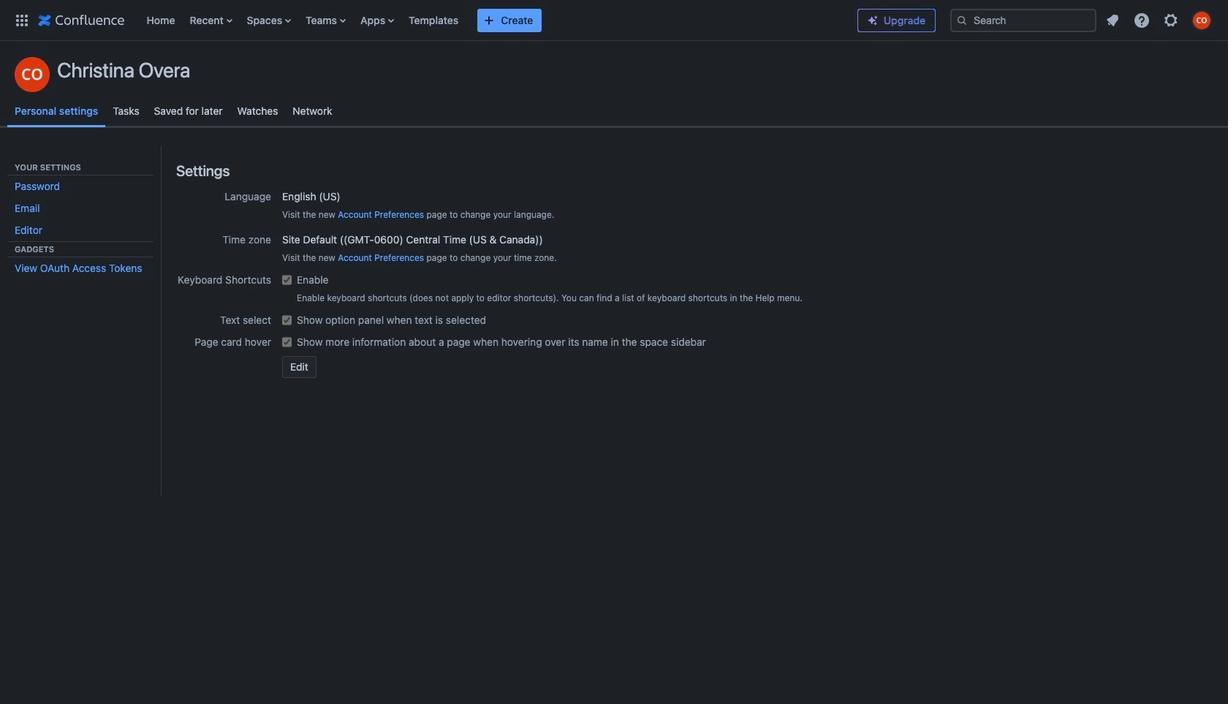 Task type: vqa. For each thing, say whether or not it's contained in the screenshot.
search field
yes



Task type: locate. For each thing, give the bounding box(es) containing it.
None checkbox
[[282, 273, 292, 287], [282, 313, 292, 328], [282, 335, 292, 350], [282, 273, 292, 287], [282, 313, 292, 328], [282, 335, 292, 350]]

1 horizontal spatial list
[[1100, 7, 1220, 33]]

banner
[[0, 0, 1228, 44]]

appswitcher icon image
[[13, 11, 31, 29]]

notification icon image
[[1104, 11, 1122, 29]]

None submit
[[282, 356, 317, 378]]

list
[[139, 0, 846, 41], [1100, 7, 1220, 33]]

settings icon image
[[1163, 11, 1180, 29]]

0 horizontal spatial list
[[139, 0, 846, 41]]

Search field
[[951, 8, 1097, 32]]

confluence image
[[38, 11, 125, 29], [38, 11, 125, 29]]

list for premium icon
[[1100, 7, 1220, 33]]

search image
[[956, 14, 968, 26]]

None search field
[[951, 8, 1097, 32]]



Task type: describe. For each thing, give the bounding box(es) containing it.
user icon: christina overa image
[[15, 57, 50, 92]]

premium image
[[867, 15, 879, 26]]

help icon image
[[1133, 11, 1151, 29]]

global element
[[9, 0, 846, 41]]

list for appswitcher icon
[[139, 0, 846, 41]]



